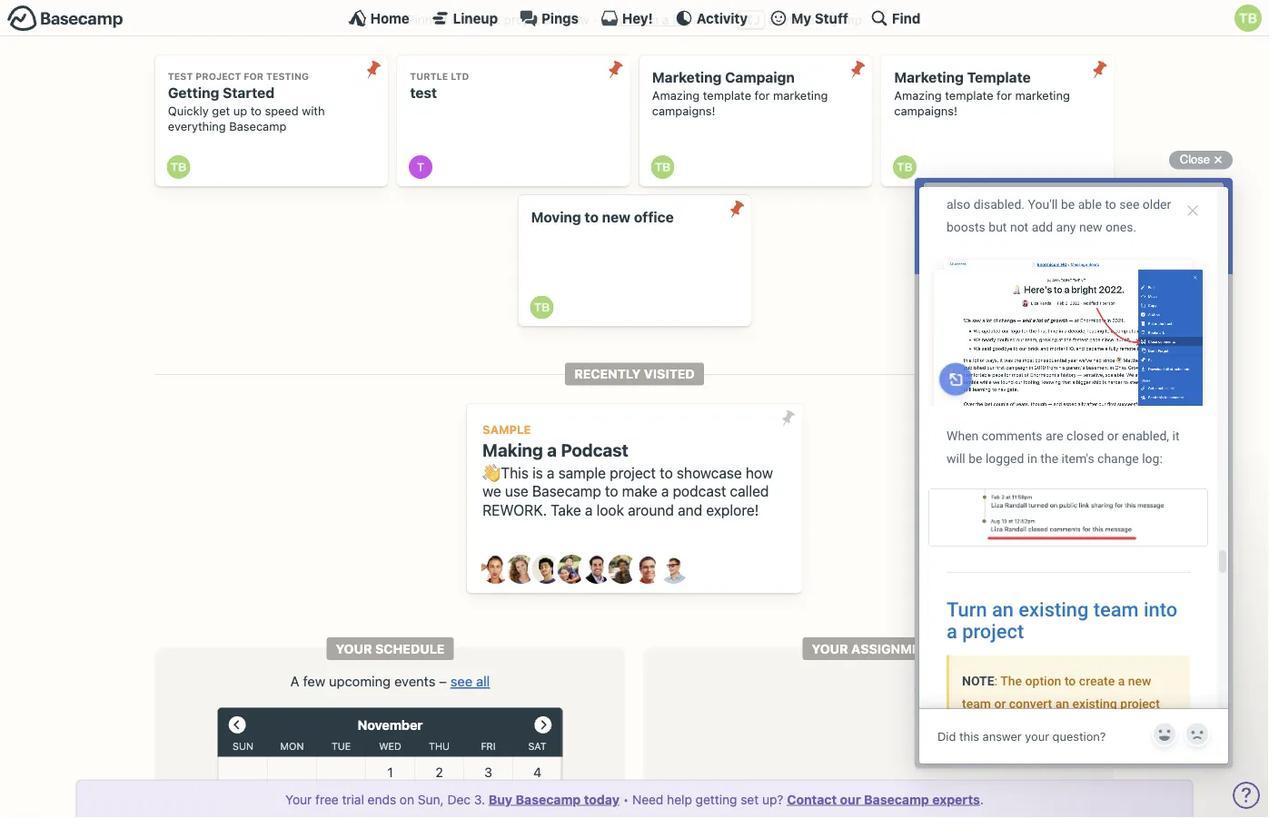 Task type: locate. For each thing, give the bounding box(es) containing it.
amazing down list
[[652, 89, 700, 102]]

2 amazing from the left
[[894, 89, 942, 102]]

all right the "see"
[[476, 674, 490, 690]]

0 horizontal spatial marketing
[[652, 69, 722, 86]]

for down template
[[997, 89, 1012, 102]]

switch accounts image
[[7, 5, 124, 33]]

your
[[336, 642, 372, 657], [812, 642, 849, 657], [285, 792, 312, 807]]

see all link
[[451, 674, 490, 690]]

template
[[968, 69, 1031, 86]]

for
[[244, 71, 264, 82], [755, 89, 770, 102], [997, 89, 1012, 102]]

for inside marketing template amazing template for marketing campaigns!
[[997, 89, 1012, 102]]

close button
[[1169, 149, 1233, 171]]

2 marketing from the left
[[1016, 89, 1070, 102]]

lineup
[[453, 10, 498, 26]]

·
[[593, 12, 597, 27], [693, 12, 697, 27]]

sample making a podcast 👋 this is a sample project to showcase how we use basecamp to make a podcast called rework. take a look around and explore!
[[483, 423, 773, 519]]

0 horizontal spatial template
[[703, 89, 752, 102]]

campaigns! inside marketing template amazing template for marketing campaigns!
[[894, 104, 958, 118]]

all left in
[[632, 12, 645, 27]]

campaigns!
[[652, 104, 716, 118], [894, 104, 958, 118]]

getting
[[168, 84, 219, 101]]

project
[[196, 71, 241, 82]]

template for campaign
[[703, 89, 752, 102]]

cross small image
[[1208, 149, 1230, 171]]

0 horizontal spatial your
[[285, 792, 312, 807]]

and
[[678, 502, 703, 519]]

marketing
[[773, 89, 828, 102], [1016, 89, 1070, 102]]

campaigns! inside marketing campaign amazing template for marketing campaigns!
[[652, 104, 716, 118]]

moving
[[531, 209, 581, 226]]

campaign
[[725, 69, 795, 86]]

1 marketing from the left
[[652, 69, 722, 86]]

project
[[610, 464, 656, 481]]

1 horizontal spatial all
[[632, 12, 645, 27]]

office
[[634, 209, 674, 226]]

test
[[168, 71, 193, 82]]

2 campaigns! from the left
[[894, 104, 958, 118]]

ends
[[368, 792, 396, 807]]

to up look
[[605, 483, 618, 500]]

basecamp up take
[[533, 483, 601, 500]]

november
[[358, 718, 423, 733]]

view all in a list link
[[600, 12, 690, 27]]

to
[[819, 12, 830, 27], [251, 104, 262, 118], [585, 209, 599, 226], [660, 464, 673, 481], [605, 483, 618, 500]]

1 horizontal spatial template
[[945, 89, 994, 102]]

pings
[[542, 10, 579, 26]]

1 campaigns! from the left
[[652, 104, 716, 118]]

all
[[632, 12, 645, 27], [476, 674, 490, 690]]

template inside marketing campaign amazing template for marketing campaigns!
[[703, 89, 752, 102]]

tim burton image for marketing campaign
[[651, 155, 675, 179]]

0 horizontal spatial all
[[476, 674, 490, 690]]

jump
[[834, 12, 863, 27]]

terry image
[[409, 155, 433, 179]]

podcast
[[561, 440, 629, 460]]

hey!
[[622, 10, 653, 26]]

0 horizontal spatial for
[[244, 71, 264, 82]]

recent
[[463, 12, 501, 27]]

your for your assignments
[[812, 642, 849, 657]]

amazing inside marketing template amazing template for marketing campaigns!
[[894, 89, 942, 102]]

victor cooper image
[[659, 555, 688, 584]]

1 horizontal spatial marketing
[[1016, 89, 1070, 102]]

started
[[223, 84, 275, 101]]

a
[[291, 674, 299, 690]]

marketing down campaign at the top right of page
[[773, 89, 828, 102]]

1 template from the left
[[703, 89, 752, 102]]

new
[[602, 209, 631, 226]]

template inside marketing template amazing template for marketing campaigns!
[[945, 89, 994, 102]]

0 horizontal spatial ·
[[593, 12, 597, 27]]

None submit
[[359, 55, 388, 84], [601, 55, 630, 84], [843, 55, 872, 84], [1086, 55, 1115, 84], [722, 195, 751, 224], [774, 404, 803, 433], [359, 55, 388, 84], [601, 55, 630, 84], [843, 55, 872, 84], [1086, 55, 1115, 84], [722, 195, 751, 224], [774, 404, 803, 433]]

moving to new office
[[531, 209, 674, 226]]

make
[[622, 483, 658, 500]]

1 marketing from the left
[[773, 89, 828, 102]]

j
[[754, 12, 760, 27]]

marketing down list
[[652, 69, 722, 86]]

your up upcoming
[[336, 642, 372, 657]]

activity link
[[675, 9, 748, 27]]

⌘ j anytime to jump
[[742, 12, 863, 27]]

list
[[673, 12, 690, 27]]

sample
[[483, 423, 531, 437]]

marketing down template
[[1016, 89, 1070, 102]]

1 horizontal spatial for
[[755, 89, 770, 102]]

for inside the test project for testing getting started quickly get up to speed with everything basecamp
[[244, 71, 264, 82]]

getting
[[696, 792, 737, 807]]

0 horizontal spatial marketing
[[773, 89, 828, 102]]

pings button
[[520, 9, 579, 27]]

your left free
[[285, 792, 312, 807]]

1 horizontal spatial ·
[[693, 12, 697, 27]]

steve marsh image
[[634, 555, 663, 584]]

look
[[597, 502, 624, 519]]

campaigns! for marketing template
[[894, 104, 958, 118]]

my stuff
[[792, 10, 849, 26]]

template
[[703, 89, 752, 102], [945, 89, 994, 102]]

1 horizontal spatial amazing
[[894, 89, 942, 102]]

basecamp inside sample making a podcast 👋 this is a sample project to showcase how we use basecamp to make a podcast called rework. take a look around and explore!
[[533, 483, 601, 500]]

template down template
[[945, 89, 994, 102]]

ltd
[[451, 71, 469, 82]]

a left look
[[585, 502, 593, 519]]

1 horizontal spatial marketing
[[894, 69, 964, 86]]

cross small image
[[1208, 149, 1230, 171]]

our
[[840, 792, 861, 807]]

help
[[667, 792, 692, 807]]

jennifer young image
[[558, 555, 587, 584]]

view
[[600, 12, 629, 27]]

find
[[892, 10, 921, 26]]

marketing inside marketing campaign amazing template for marketing campaigns!
[[773, 89, 828, 102]]

marketing inside marketing campaign amazing template for marketing campaigns!
[[652, 69, 722, 86]]

marketing inside marketing template amazing template for marketing campaigns!
[[894, 69, 964, 86]]

moving to new office link
[[518, 195, 751, 326]]

showcase
[[677, 464, 742, 481]]

jared davis image
[[532, 555, 561, 584]]

my stuff button
[[770, 9, 849, 27]]

your schedule
[[336, 642, 445, 657]]

projects
[[504, 12, 552, 27]]

speed
[[265, 104, 299, 118]]

free
[[315, 792, 339, 807]]

assignments
[[852, 642, 946, 657]]

dec
[[448, 792, 471, 807]]

0 horizontal spatial campaigns!
[[652, 104, 716, 118]]

schedule
[[375, 642, 445, 657]]

2 horizontal spatial your
[[812, 642, 849, 657]]

basecamp right the our on the bottom of the page
[[864, 792, 929, 807]]

press
[[700, 12, 733, 27]]

is
[[533, 464, 543, 481]]

get
[[212, 104, 230, 118]]

2 marketing from the left
[[894, 69, 964, 86]]

for inside marketing campaign amazing template for marketing campaigns!
[[755, 89, 770, 102]]

tim burton image for test project for testing
[[167, 155, 190, 179]]

for for marketing campaign
[[755, 89, 770, 102]]

template for template
[[945, 89, 994, 102]]

· press
[[693, 12, 733, 27]]

2 horizontal spatial for
[[997, 89, 1012, 102]]

· right list
[[693, 12, 697, 27]]

wed
[[379, 741, 402, 753]]

1 horizontal spatial your
[[336, 642, 372, 657]]

hey! button
[[601, 9, 653, 27]]

· left view in the left top of the page
[[593, 12, 597, 27]]

basecamp down up
[[229, 120, 287, 133]]

marketing for template
[[1016, 89, 1070, 102]]

tim burton image
[[1235, 5, 1262, 32], [167, 155, 190, 179], [651, 155, 675, 179], [893, 155, 917, 179], [530, 296, 554, 319]]

2 template from the left
[[945, 89, 994, 102]]

amazing inside marketing campaign amazing template for marketing campaigns!
[[652, 89, 700, 102]]

to left new
[[585, 209, 599, 226]]

your left assignments
[[812, 642, 849, 657]]

to right up
[[251, 104, 262, 118]]

for up started
[[244, 71, 264, 82]]

basecamp
[[229, 120, 287, 133], [533, 483, 601, 500], [516, 792, 581, 807], [864, 792, 929, 807]]

to inside the test project for testing getting started quickly get up to speed with everything basecamp
[[251, 104, 262, 118]]

template down campaign at the top right of page
[[703, 89, 752, 102]]

campaigns! for marketing campaign
[[652, 104, 716, 118]]

test
[[410, 84, 437, 101]]

amazing down the find in the right top of the page
[[894, 89, 942, 102]]

marketing down the find in the right top of the page
[[894, 69, 964, 86]]

up?
[[762, 792, 784, 807]]

for down campaign at the top right of page
[[755, 89, 770, 102]]

0 vertical spatial all
[[632, 12, 645, 27]]

1 amazing from the left
[[652, 89, 700, 102]]

marketing inside marketing template amazing template for marketing campaigns!
[[1016, 89, 1070, 102]]

0 horizontal spatial amazing
[[652, 89, 700, 102]]

home link
[[349, 9, 410, 27]]

1 horizontal spatial campaigns!
[[894, 104, 958, 118]]



Task type: vqa. For each thing, say whether or not it's contained in the screenshot.
the draft,
no



Task type: describe. For each thing, give the bounding box(es) containing it.
a right is
[[547, 464, 555, 481]]

anytime
[[769, 12, 815, 27]]

see
[[451, 674, 473, 690]]

sun
[[233, 741, 253, 753]]

thu
[[429, 741, 450, 753]]

⌘
[[742, 12, 754, 27]]

around
[[628, 502, 674, 519]]

close
[[1180, 153, 1210, 166]]

amazing for marketing template
[[894, 89, 942, 102]]

•
[[623, 792, 629, 807]]

main element
[[0, 0, 1270, 36]]

amazing for marketing campaign
[[652, 89, 700, 102]]

buy
[[489, 792, 513, 807]]

.
[[980, 792, 984, 807]]

find button
[[870, 9, 921, 27]]

take
[[551, 502, 581, 519]]

2 · from the left
[[693, 12, 697, 27]]

use
[[505, 483, 529, 500]]

turtle ltd test
[[410, 71, 469, 101]]

a right making
[[547, 440, 557, 460]]

rework.
[[483, 502, 547, 519]]

called
[[730, 483, 769, 500]]

upcoming
[[329, 674, 391, 690]]

1 vertical spatial all
[[476, 674, 490, 690]]

few
[[303, 674, 325, 690]]

marketing template amazing template for marketing campaigns!
[[894, 69, 1070, 118]]

pinned
[[407, 12, 447, 27]]

we
[[483, 483, 501, 500]]

for for marketing template
[[997, 89, 1012, 102]]

tim burton image inside "moving to new office" link
[[530, 296, 554, 319]]

a right in
[[662, 12, 669, 27]]

👋
[[483, 464, 497, 481]]

mon
[[280, 741, 304, 753]]

marketing for marketing campaign
[[652, 69, 722, 86]]

to right project
[[660, 464, 673, 481]]

annie bryan image
[[481, 555, 510, 584]]

on
[[400, 792, 414, 807]]

recently
[[575, 367, 641, 382]]

contact our basecamp experts link
[[787, 792, 980, 807]]

events
[[394, 674, 436, 690]]

quickly
[[168, 104, 209, 118]]

&
[[451, 12, 460, 27]]

how
[[746, 464, 773, 481]]

up
[[233, 104, 247, 118]]

explore!
[[706, 502, 759, 519]]

buy basecamp today link
[[489, 792, 620, 807]]

basecamp inside the test project for testing getting started quickly get up to speed with everything basecamp
[[229, 120, 287, 133]]

experts
[[933, 792, 980, 807]]

stuff
[[815, 10, 849, 26]]

with
[[302, 104, 325, 118]]

sun,
[[418, 792, 444, 807]]

need
[[632, 792, 664, 807]]

your for your schedule
[[336, 642, 372, 657]]

marketing campaign amazing template for marketing campaigns!
[[652, 69, 828, 118]]

tim burton image for marketing template
[[893, 155, 917, 179]]

visited
[[644, 367, 695, 382]]

tue
[[332, 741, 351, 753]]

making
[[483, 440, 543, 460]]

marketing for campaign
[[773, 89, 828, 102]]

set
[[741, 792, 759, 807]]

turtle
[[410, 71, 448, 82]]

your assignments
[[812, 642, 946, 657]]

activity
[[697, 10, 748, 26]]

trial
[[342, 792, 364, 807]]

basecamp right buy
[[516, 792, 581, 807]]

home
[[370, 10, 410, 26]]

pinned & recent projects below · view all in a list
[[407, 12, 690, 27]]

fri
[[481, 741, 496, 753]]

this
[[501, 464, 529, 481]]

below
[[555, 12, 590, 27]]

josh fiske image
[[583, 555, 612, 584]]

podcast
[[673, 483, 726, 500]]

–
[[439, 674, 447, 690]]

a up "around"
[[661, 483, 669, 500]]

to right my
[[819, 12, 830, 27]]

test project for testing getting started quickly get up to speed with everything basecamp
[[168, 71, 325, 133]]

cheryl walters image
[[507, 555, 536, 584]]

today
[[584, 792, 620, 807]]

1 · from the left
[[593, 12, 597, 27]]

your free trial ends on sun, dec  3. buy basecamp today • need help getting set up? contact our basecamp experts .
[[285, 792, 984, 807]]

sat
[[528, 741, 547, 753]]

nicole katz image
[[608, 555, 637, 584]]

marketing for marketing template
[[894, 69, 964, 86]]

lineup link
[[431, 9, 498, 27]]



